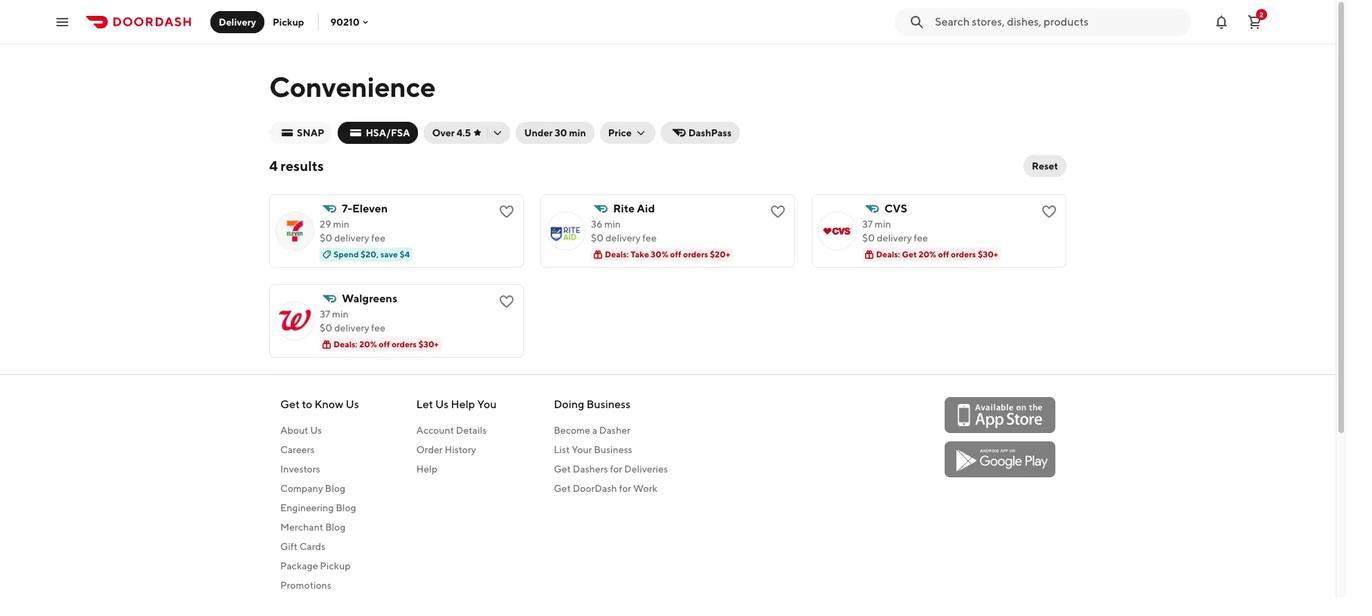 Task type: describe. For each thing, give the bounding box(es) containing it.
notification bell image
[[1213, 13, 1230, 30]]

order history link
[[416, 443, 497, 457]]

doing business
[[554, 398, 631, 411]]

you
[[477, 398, 497, 411]]

37 min $0 delivery fee for cvs
[[863, 219, 928, 244]]

list your business
[[554, 444, 632, 455]]

dashers
[[573, 464, 608, 475]]

min for walgreens
[[332, 309, 349, 320]]

promotions link
[[280, 579, 359, 593]]

for for dashers
[[610, 464, 623, 475]]

delivery
[[219, 16, 256, 27]]

0 vertical spatial business
[[587, 398, 631, 411]]

a
[[592, 425, 597, 436]]

0 horizontal spatial orders
[[392, 339, 417, 350]]

investors
[[280, 464, 320, 475]]

work
[[633, 483, 658, 494]]

snap
[[297, 127, 324, 138]]

let
[[416, 398, 433, 411]]

merchant blog link
[[280, 521, 359, 534]]

1 horizontal spatial $30+
[[978, 249, 998, 260]]

about
[[280, 425, 308, 436]]

careers
[[280, 444, 315, 455]]

1 vertical spatial 20%
[[359, 339, 377, 350]]

deals: for walgreens
[[334, 339, 358, 350]]

order history
[[416, 444, 476, 455]]

get for get to know us
[[280, 398, 300, 411]]

1 vertical spatial business
[[594, 444, 632, 455]]

37 min $0 delivery fee for walgreens
[[320, 309, 385, 334]]

gift
[[280, 541, 298, 552]]

company
[[280, 483, 323, 494]]

engineering blog
[[280, 503, 356, 514]]

90210 button
[[330, 16, 371, 27]]

get to know us
[[280, 398, 359, 411]]

doing
[[554, 398, 584, 411]]

get dashers for deliveries link
[[554, 462, 668, 476]]

list your business link
[[554, 443, 668, 457]]

off for rite aid
[[670, 249, 681, 260]]

2 button
[[1241, 8, 1269, 36]]

$0 for rite aid
[[591, 233, 604, 244]]

delivery for 7-eleven
[[334, 233, 369, 244]]

reset
[[1032, 161, 1058, 172]]

package
[[280, 561, 318, 572]]

get doordash for work link
[[554, 482, 668, 496]]

engineering blog link
[[280, 501, 359, 515]]

package pickup
[[280, 561, 351, 572]]

under 30 min button
[[516, 122, 594, 144]]

36 min $0 delivery fee
[[591, 219, 657, 244]]

careers link
[[280, 443, 359, 457]]

let us help you
[[416, 398, 497, 411]]

blog for merchant blog
[[325, 522, 346, 533]]

29
[[320, 219, 331, 230]]

hsa/fsa
[[366, 127, 410, 138]]

open menu image
[[54, 13, 71, 30]]

dasher
[[599, 425, 631, 436]]

4
[[269, 158, 278, 174]]

company blog
[[280, 483, 345, 494]]

merchant blog
[[280, 522, 346, 533]]

take
[[631, 249, 649, 260]]

fee for walgreens
[[371, 323, 385, 334]]

eleven
[[352, 202, 388, 215]]

reset button
[[1024, 155, 1067, 177]]

min for 7-eleven
[[333, 219, 350, 230]]

delivery button
[[210, 11, 264, 33]]

$20+
[[710, 249, 730, 260]]

delivery for walgreens
[[334, 323, 369, 334]]

your
[[572, 444, 592, 455]]

history
[[445, 444, 476, 455]]

know
[[315, 398, 344, 411]]

$0 for walgreens
[[320, 323, 332, 334]]

become a dasher
[[554, 425, 631, 436]]

min for cvs
[[875, 219, 891, 230]]

delivery for cvs
[[877, 233, 912, 244]]

investors link
[[280, 462, 359, 476]]

$0 for cvs
[[863, 233, 875, 244]]

get doordash for work
[[554, 483, 658, 494]]

account details
[[416, 425, 487, 436]]

fee for 7-eleven
[[371, 233, 385, 244]]

cvs
[[885, 202, 908, 215]]

7-
[[342, 202, 352, 215]]

3 items, open order cart image
[[1247, 13, 1263, 30]]

delivery for rite aid
[[606, 233, 641, 244]]

dashpass button
[[661, 122, 740, 144]]

click to add this store to your saved list image for cvs
[[1041, 204, 1058, 220]]

min inside button
[[569, 127, 586, 138]]

results
[[281, 158, 324, 174]]

pickup button
[[264, 11, 312, 33]]

account
[[416, 425, 454, 436]]

walgreens
[[342, 292, 397, 305]]

orders for cvs
[[951, 249, 976, 260]]

company blog link
[[280, 482, 359, 496]]

get dashers for deliveries
[[554, 464, 668, 475]]

1 vertical spatial help
[[416, 464, 438, 475]]

30%
[[651, 249, 669, 260]]



Task type: locate. For each thing, give the bounding box(es) containing it.
help link
[[416, 462, 497, 476]]

$0 for 7-eleven
[[320, 233, 332, 244]]

for for doordash
[[619, 483, 631, 494]]

click to add this store to your saved list image
[[498, 204, 515, 220]]

about us
[[280, 425, 322, 436]]

37 min $0 delivery fee down cvs
[[863, 219, 928, 244]]

engineering
[[280, 503, 334, 514]]

0 horizontal spatial $30+
[[419, 339, 439, 350]]

for
[[610, 464, 623, 475], [619, 483, 631, 494]]

90210
[[330, 16, 360, 27]]

min right 36
[[605, 219, 621, 230]]

min right 30
[[569, 127, 586, 138]]

1 horizontal spatial deals:
[[605, 249, 629, 260]]

help down the 'order'
[[416, 464, 438, 475]]

$0 inside 29 min $0 delivery fee
[[320, 233, 332, 244]]

deals: take 30% off orders $20+
[[605, 249, 730, 260]]

0 vertical spatial blog
[[325, 483, 345, 494]]

min down walgreens
[[332, 309, 349, 320]]

us up careers link
[[310, 425, 322, 436]]

1 horizontal spatial help
[[451, 398, 475, 411]]

2 horizontal spatial orders
[[951, 249, 976, 260]]

get down list
[[554, 464, 571, 475]]

orders for rite aid
[[683, 249, 708, 260]]

min right 29
[[333, 219, 350, 230]]

blog up gift cards "link"
[[325, 522, 346, 533]]

delivery inside 36 min $0 delivery fee
[[606, 233, 641, 244]]

20%
[[919, 249, 937, 260], [359, 339, 377, 350]]

0 horizontal spatial click to add this store to your saved list image
[[498, 294, 515, 310]]

get left doordash
[[554, 483, 571, 494]]

details
[[456, 425, 487, 436]]

rite aid
[[613, 202, 655, 215]]

deals: get 20% off orders $30+
[[876, 249, 998, 260]]

click to add this store to your saved list image for walgreens
[[498, 294, 515, 310]]

1 horizontal spatial 37 min $0 delivery fee
[[863, 219, 928, 244]]

us
[[346, 398, 359, 411], [435, 398, 449, 411], [310, 425, 322, 436]]

fee up 'spend $20, save $4'
[[371, 233, 385, 244]]

gift cards
[[280, 541, 326, 552]]

1 horizontal spatial off
[[670, 249, 681, 260]]

1 vertical spatial $30+
[[419, 339, 439, 350]]

snap button
[[269, 122, 333, 144]]

fee for cvs
[[914, 233, 928, 244]]

37 for cvs
[[863, 219, 873, 230]]

min down cvs
[[875, 219, 891, 230]]

for down the list your business link on the left of page
[[610, 464, 623, 475]]

0 vertical spatial pickup
[[273, 16, 304, 27]]

0 horizontal spatial deals:
[[334, 339, 358, 350]]

1 vertical spatial for
[[619, 483, 631, 494]]

30
[[555, 127, 567, 138]]

list
[[554, 444, 570, 455]]

2
[[1260, 10, 1264, 18]]

promotions
[[280, 580, 331, 591]]

aid
[[637, 202, 655, 215]]

$20,
[[361, 249, 379, 260]]

7-eleven
[[342, 202, 388, 215]]

hsa/fsa button
[[338, 122, 418, 144]]

us inside about us link
[[310, 425, 322, 436]]

click to add this store to your saved list image for rite aid
[[770, 204, 786, 220]]

0 horizontal spatial 37 min $0 delivery fee
[[320, 309, 385, 334]]

business up become a dasher link
[[587, 398, 631, 411]]

deals: down cvs
[[876, 249, 900, 260]]

min inside 29 min $0 delivery fee
[[333, 219, 350, 230]]

delivery down walgreens
[[334, 323, 369, 334]]

orders
[[683, 249, 708, 260], [951, 249, 976, 260], [392, 339, 417, 350]]

get inside get doordash for work link
[[554, 483, 571, 494]]

blog up merchant blog link
[[336, 503, 356, 514]]

pickup down gift cards "link"
[[320, 561, 351, 572]]

get for get dashers for deliveries
[[554, 464, 571, 475]]

save
[[380, 249, 398, 260]]

fee up take on the left of the page
[[643, 233, 657, 244]]

fee inside 36 min $0 delivery fee
[[643, 233, 657, 244]]

off for cvs
[[938, 249, 949, 260]]

deals: 20% off orders $30+
[[334, 339, 439, 350]]

0 horizontal spatial 20%
[[359, 339, 377, 350]]

37
[[863, 219, 873, 230], [320, 309, 330, 320]]

0 vertical spatial help
[[451, 398, 475, 411]]

36
[[591, 219, 603, 230]]

0 horizontal spatial help
[[416, 464, 438, 475]]

us right let
[[435, 398, 449, 411]]

us for about us
[[310, 425, 322, 436]]

help left the you at the left bottom
[[451, 398, 475, 411]]

blog for engineering blog
[[336, 503, 356, 514]]

for left work
[[619, 483, 631, 494]]

2 horizontal spatial deals:
[[876, 249, 900, 260]]

business down "dasher"
[[594, 444, 632, 455]]

0 vertical spatial for
[[610, 464, 623, 475]]

0 vertical spatial 37 min $0 delivery fee
[[863, 219, 928, 244]]

37 min $0 delivery fee
[[863, 219, 928, 244], [320, 309, 385, 334]]

delivery
[[334, 233, 369, 244], [606, 233, 641, 244], [877, 233, 912, 244], [334, 323, 369, 334]]

1 vertical spatial pickup
[[320, 561, 351, 572]]

over
[[432, 127, 455, 138]]

0 vertical spatial 20%
[[919, 249, 937, 260]]

2 vertical spatial blog
[[325, 522, 346, 533]]

us right know
[[346, 398, 359, 411]]

doordash
[[573, 483, 617, 494]]

spend
[[334, 249, 359, 260]]

rite
[[613, 202, 635, 215]]

$0 inside 36 min $0 delivery fee
[[591, 233, 604, 244]]

deals: for cvs
[[876, 249, 900, 260]]

$4
[[400, 249, 410, 260]]

2 horizontal spatial click to add this store to your saved list image
[[1041, 204, 1058, 220]]

spend $20, save $4
[[334, 249, 410, 260]]

1 horizontal spatial pickup
[[320, 561, 351, 572]]

delivery up spend on the top of the page
[[334, 233, 369, 244]]

blog
[[325, 483, 345, 494], [336, 503, 356, 514], [325, 522, 346, 533]]

4 results
[[269, 158, 324, 174]]

$30+
[[978, 249, 998, 260], [419, 339, 439, 350]]

0 horizontal spatial pickup
[[273, 16, 304, 27]]

1 vertical spatial blog
[[336, 503, 356, 514]]

about us link
[[280, 424, 359, 437]]

pickup inside button
[[273, 16, 304, 27]]

deliveries
[[624, 464, 668, 475]]

$0
[[320, 233, 332, 244], [591, 233, 604, 244], [863, 233, 875, 244], [320, 323, 332, 334]]

min
[[569, 127, 586, 138], [333, 219, 350, 230], [605, 219, 621, 230], [875, 219, 891, 230], [332, 309, 349, 320]]

get down cvs
[[902, 249, 917, 260]]

Store search: begin typing to search for stores available on DoorDash text field
[[935, 14, 1183, 29]]

fee up deals: 20% off orders $30+
[[371, 323, 385, 334]]

click to add this store to your saved list image
[[770, 204, 786, 220], [1041, 204, 1058, 220], [498, 294, 515, 310]]

2 horizontal spatial us
[[435, 398, 449, 411]]

delivery inside 29 min $0 delivery fee
[[334, 233, 369, 244]]

0 horizontal spatial us
[[310, 425, 322, 436]]

1 horizontal spatial orders
[[683, 249, 708, 260]]

off
[[670, 249, 681, 260], [938, 249, 949, 260], [379, 339, 390, 350]]

become a dasher link
[[554, 424, 668, 437]]

0 horizontal spatial off
[[379, 339, 390, 350]]

over 4.5 button
[[424, 122, 511, 144]]

order
[[416, 444, 443, 455]]

merchant
[[280, 522, 323, 533]]

deals: down walgreens
[[334, 339, 358, 350]]

1 horizontal spatial us
[[346, 398, 359, 411]]

under 30 min
[[524, 127, 586, 138]]

1 vertical spatial 37 min $0 delivery fee
[[320, 309, 385, 334]]

blog up engineering blog link
[[325, 483, 345, 494]]

1 horizontal spatial click to add this store to your saved list image
[[770, 204, 786, 220]]

deals:
[[605, 249, 629, 260], [876, 249, 900, 260], [334, 339, 358, 350]]

gift cards link
[[280, 540, 359, 554]]

1 vertical spatial 37
[[320, 309, 330, 320]]

delivery up take on the left of the page
[[606, 233, 641, 244]]

us for let us help you
[[435, 398, 449, 411]]

delivery down cvs
[[877, 233, 912, 244]]

37 min $0 delivery fee down walgreens
[[320, 309, 385, 334]]

29 min $0 delivery fee
[[320, 219, 385, 244]]

fee up deals: get 20% off orders $30+
[[914, 233, 928, 244]]

1 horizontal spatial 20%
[[919, 249, 937, 260]]

account details link
[[416, 424, 497, 437]]

under
[[524, 127, 553, 138]]

pickup right the delivery button
[[273, 16, 304, 27]]

37 for walgreens
[[320, 309, 330, 320]]

dashpass
[[689, 127, 732, 138]]

fee for rite aid
[[643, 233, 657, 244]]

0 vertical spatial 37
[[863, 219, 873, 230]]

price
[[608, 127, 632, 138]]

min for rite aid
[[605, 219, 621, 230]]

fee inside 29 min $0 delivery fee
[[371, 233, 385, 244]]

2 horizontal spatial off
[[938, 249, 949, 260]]

min inside 36 min $0 delivery fee
[[605, 219, 621, 230]]

get left to at the bottom left
[[280, 398, 300, 411]]

0 vertical spatial $30+
[[978, 249, 998, 260]]

cards
[[300, 541, 326, 552]]

get for get doordash for work
[[554, 483, 571, 494]]

deals: for rite aid
[[605, 249, 629, 260]]

1 horizontal spatial 37
[[863, 219, 873, 230]]

blog for company blog
[[325, 483, 345, 494]]

0 horizontal spatial 37
[[320, 309, 330, 320]]

deals: left take on the left of the page
[[605, 249, 629, 260]]

convenience
[[269, 71, 436, 103]]

4.5
[[457, 127, 471, 138]]

to
[[302, 398, 312, 411]]



Task type: vqa. For each thing, say whether or not it's contained in the screenshot.
the $0 corresponding to Rite Aid
yes



